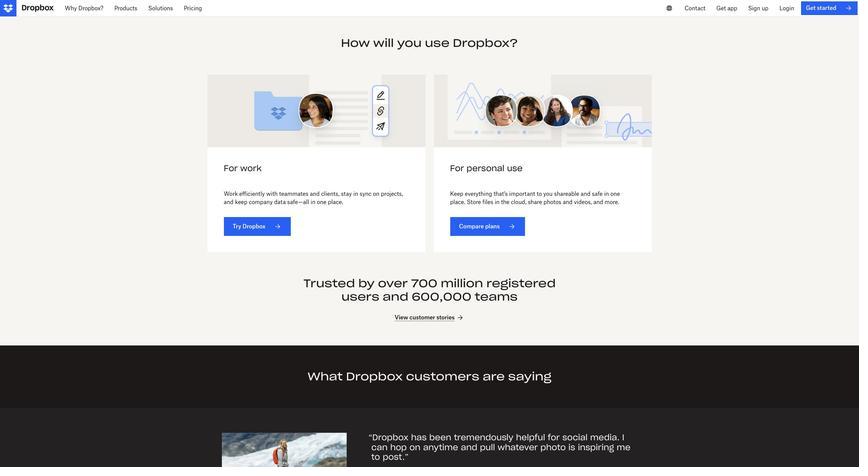 Task type: describe. For each thing, give the bounding box(es) containing it.
pricing
[[184, 5, 202, 12]]

will
[[373, 36, 394, 50]]

700
[[411, 277, 438, 291]]

more.
[[605, 199, 619, 206]]

login
[[780, 5, 794, 12]]

contact button
[[679, 0, 711, 16]]

solutions button
[[143, 0, 178, 16]]

in left the on the top of page
[[495, 199, 500, 206]]

1 horizontal spatial use
[[507, 163, 523, 174]]

cloud,
[[511, 199, 527, 206]]

a group of users who have access to files. image
[[434, 75, 652, 147]]

stories
[[437, 315, 455, 321]]

how
[[341, 36, 370, 50]]

app
[[728, 5, 737, 12]]

photos
[[544, 199, 561, 206]]

efficiently
[[239, 191, 265, 198]]

sign
[[748, 5, 760, 12]]

up
[[762, 5, 769, 12]]

to inside keep everything that's important to you shareable and safe in one place. store files in the cloud, share photos and videos, and more.
[[537, 191, 542, 198]]

videos,
[[574, 199, 592, 206]]

million
[[441, 277, 483, 291]]

and down work
[[224, 199, 234, 206]]

helpful
[[516, 433, 545, 443]]

a woman stands in front of a lake holding a camera. image
[[222, 433, 347, 468]]

safe
[[592, 191, 603, 198]]

for for for work
[[224, 163, 238, 174]]

been
[[429, 433, 451, 443]]

one inside work efficiently with teammates and clients, stay in sync on projects, and keep company data safe—all in one place.
[[317, 199, 326, 206]]

customer
[[410, 315, 435, 321]]

clients,
[[321, 191, 340, 198]]

work
[[240, 163, 262, 174]]

social
[[562, 433, 588, 443]]

and inside "dropbox has been tremendously helpful for social media. i can hop on anytime and pull whatever photo is inspiring me to post."
[[461, 443, 477, 453]]

"dropbox has been tremendously helpful for social media. i can hop on anytime and pull whatever photo is inspiring me to post."
[[369, 433, 631, 463]]

place. inside keep everything that's important to you shareable and safe in one place. store files in the cloud, share photos and videos, and more.
[[450, 199, 465, 206]]

pull
[[480, 443, 495, 453]]

what
[[308, 370, 343, 384]]

you inside keep everything that's important to you shareable and safe in one place. store files in the cloud, share photos and videos, and more.
[[543, 191, 553, 198]]

what dropbox customers are saying
[[308, 370, 551, 384]]

anytime
[[423, 443, 458, 453]]

for for for personal use
[[450, 163, 464, 174]]

photo
[[541, 443, 566, 453]]

"dropbox
[[369, 433, 409, 443]]

dropbox for try
[[243, 223, 266, 230]]

for personal use
[[450, 163, 523, 174]]

products
[[114, 5, 137, 12]]

media.
[[590, 433, 620, 443]]

that's
[[494, 191, 508, 198]]

keep
[[450, 191, 463, 198]]

personal
[[467, 163, 505, 174]]

by
[[358, 277, 375, 291]]

teammates
[[279, 191, 309, 198]]

files
[[483, 199, 493, 206]]

with
[[266, 191, 278, 198]]

teams
[[475, 290, 518, 304]]

to inside "dropbox has been tremendously helpful for social media. i can hop on anytime and pull whatever photo is inspiring me to post."
[[371, 453, 380, 463]]

work
[[224, 191, 238, 198]]

sign up link
[[743, 0, 774, 16]]

inspiring
[[578, 443, 614, 453]]

for
[[548, 433, 560, 443]]

why
[[65, 5, 77, 12]]

has
[[411, 433, 427, 443]]

share
[[528, 199, 542, 206]]

and up videos, on the right top of page
[[581, 191, 591, 198]]

dropbox for what
[[346, 370, 403, 384]]



Task type: locate. For each thing, give the bounding box(es) containing it.
trusted
[[303, 277, 355, 291]]

place. down clients,
[[328, 199, 343, 206]]

0 horizontal spatial one
[[317, 199, 326, 206]]

to left post."
[[371, 453, 380, 463]]

1 horizontal spatial on
[[410, 443, 421, 453]]

1 horizontal spatial one
[[611, 191, 620, 198]]

1 horizontal spatial place.
[[450, 199, 465, 206]]

a folder, user icon and hyperlink icon to represent link share. image
[[207, 75, 425, 147]]

1 vertical spatial one
[[317, 199, 326, 206]]

you
[[397, 36, 422, 50], [543, 191, 553, 198]]

on inside work efficiently with teammates and clients, stay in sync on projects, and keep company data safe—all in one place.
[[373, 191, 380, 198]]

0 vertical spatial you
[[397, 36, 422, 50]]

data
[[274, 199, 286, 206]]

view customer stories link
[[395, 314, 464, 322]]

compare plans
[[459, 223, 500, 230]]

on right 'sync'
[[373, 191, 380, 198]]

post."
[[383, 453, 409, 463]]

dropbox? inside dropdown button
[[78, 5, 103, 12]]

to
[[537, 191, 542, 198], [371, 453, 380, 463]]

get for get started
[[806, 5, 816, 11]]

0 horizontal spatial you
[[397, 36, 422, 50]]

important
[[509, 191, 535, 198]]

1 horizontal spatial you
[[543, 191, 553, 198]]

2 for from the left
[[450, 163, 464, 174]]

0 vertical spatial to
[[537, 191, 542, 198]]

plans
[[485, 223, 500, 230]]

users
[[341, 290, 379, 304]]

view
[[395, 315, 408, 321]]

on inside "dropbox has been tremendously helpful for social media. i can hop on anytime and pull whatever photo is inspiring me to post."
[[410, 443, 421, 453]]

and down shareable
[[563, 199, 573, 206]]

why dropbox?
[[65, 5, 103, 12]]

one up more.
[[611, 191, 620, 198]]

1 horizontal spatial dropbox
[[346, 370, 403, 384]]

0 horizontal spatial on
[[373, 191, 380, 198]]

the
[[501, 199, 510, 206]]

1 horizontal spatial dropbox?
[[453, 36, 518, 50]]

keep everything that's important to you shareable and safe in one place. store files in the cloud, share photos and videos, and more.
[[450, 191, 620, 206]]

1 vertical spatial dropbox?
[[453, 36, 518, 50]]

place. inside work efficiently with teammates and clients, stay in sync on projects, and keep company data safe—all in one place.
[[328, 199, 343, 206]]

can
[[371, 443, 388, 453]]

safe—all
[[287, 199, 309, 206]]

0 horizontal spatial to
[[371, 453, 380, 463]]

one inside keep everything that's important to you shareable and safe in one place. store files in the cloud, share photos and videos, and more.
[[611, 191, 620, 198]]

one down clients,
[[317, 199, 326, 206]]

1 horizontal spatial for
[[450, 163, 464, 174]]

customers
[[406, 370, 479, 384]]

contact
[[685, 5, 706, 12]]

in right "stay"
[[353, 191, 358, 198]]

0 vertical spatial dropbox?
[[78, 5, 103, 12]]

try dropbox link
[[224, 218, 291, 236]]

keep
[[235, 199, 247, 206]]

hop
[[390, 443, 407, 453]]

get started link
[[801, 1, 858, 15]]

trusted by over 700 million registered users and 600,000 teams
[[303, 277, 556, 304]]

how will you use dropbox?
[[341, 36, 518, 50]]

0 vertical spatial use
[[425, 36, 450, 50]]

compare
[[459, 223, 484, 230]]

0 vertical spatial on
[[373, 191, 380, 198]]

try dropbox
[[233, 223, 266, 230]]

to up share
[[537, 191, 542, 198]]

1 vertical spatial on
[[410, 443, 421, 453]]

1 for from the left
[[224, 163, 238, 174]]

sync
[[360, 191, 372, 198]]

and left clients,
[[310, 191, 320, 198]]

one
[[611, 191, 620, 198], [317, 199, 326, 206]]

get app button
[[711, 0, 743, 16]]

started
[[817, 5, 837, 11]]

0 vertical spatial dropbox
[[243, 223, 266, 230]]

get inside popup button
[[717, 5, 726, 12]]

for work
[[224, 163, 262, 174]]

1 vertical spatial you
[[543, 191, 553, 198]]

over
[[378, 277, 408, 291]]

get app
[[717, 5, 737, 12]]

1 place. from the left
[[328, 199, 343, 206]]

view customer stories
[[395, 315, 455, 321]]

solutions
[[148, 5, 173, 12]]

projects,
[[381, 191, 403, 198]]

registered
[[487, 277, 556, 291]]

1 vertical spatial use
[[507, 163, 523, 174]]

and down safe
[[594, 199, 603, 206]]

you right will
[[397, 36, 422, 50]]

are
[[483, 370, 505, 384]]

me
[[617, 443, 631, 453]]

store
[[467, 199, 481, 206]]

2 place. from the left
[[450, 199, 465, 206]]

i
[[622, 433, 624, 443]]

in right safe—all
[[311, 199, 316, 206]]

on
[[373, 191, 380, 198], [410, 443, 421, 453]]

try
[[233, 223, 241, 230]]

work efficiently with teammates and clients, stay in sync on projects, and keep company data safe—all in one place.
[[224, 191, 403, 206]]

get for get app
[[717, 5, 726, 12]]

place. down the 'keep'
[[450, 199, 465, 206]]

0 horizontal spatial dropbox
[[243, 223, 266, 230]]

for
[[224, 163, 238, 174], [450, 163, 464, 174]]

for up the 'keep'
[[450, 163, 464, 174]]

0 horizontal spatial get
[[717, 5, 726, 12]]

you up photos at the top right of page
[[543, 191, 553, 198]]

600,000
[[412, 290, 472, 304]]

0 horizontal spatial dropbox?
[[78, 5, 103, 12]]

get left app
[[717, 5, 726, 12]]

1 horizontal spatial to
[[537, 191, 542, 198]]

1 vertical spatial to
[[371, 453, 380, 463]]

for left work on the top left
[[224, 163, 238, 174]]

0 horizontal spatial use
[[425, 36, 450, 50]]

is
[[569, 443, 575, 453]]

shareable
[[554, 191, 579, 198]]

and left pull
[[461, 443, 477, 453]]

stay
[[341, 191, 352, 198]]

everything
[[465, 191, 492, 198]]

sign up
[[748, 5, 769, 12]]

tremendously
[[454, 433, 514, 443]]

whatever
[[498, 443, 538, 453]]

login link
[[774, 0, 800, 16]]

why dropbox? button
[[59, 0, 109, 16]]

0 horizontal spatial for
[[224, 163, 238, 174]]

1 horizontal spatial get
[[806, 5, 816, 11]]

compare plans link
[[450, 218, 525, 236]]

0 horizontal spatial place.
[[328, 199, 343, 206]]

use
[[425, 36, 450, 50], [507, 163, 523, 174]]

in right safe
[[604, 191, 609, 198]]

get started
[[806, 5, 837, 11]]

and up the view
[[383, 290, 408, 304]]

dropbox
[[243, 223, 266, 230], [346, 370, 403, 384]]

products button
[[109, 0, 143, 16]]

pricing link
[[178, 0, 208, 16]]

and inside trusted by over 700 million registered users and 600,000 teams
[[383, 290, 408, 304]]

place.
[[328, 199, 343, 206], [450, 199, 465, 206]]

on right 'hop'
[[410, 443, 421, 453]]

get
[[806, 5, 816, 11], [717, 5, 726, 12]]

get left started
[[806, 5, 816, 11]]

1 vertical spatial dropbox
[[346, 370, 403, 384]]

0 vertical spatial one
[[611, 191, 620, 198]]

company
[[249, 199, 273, 206]]



Task type: vqa. For each thing, say whether or not it's contained in the screenshot.
everything
yes



